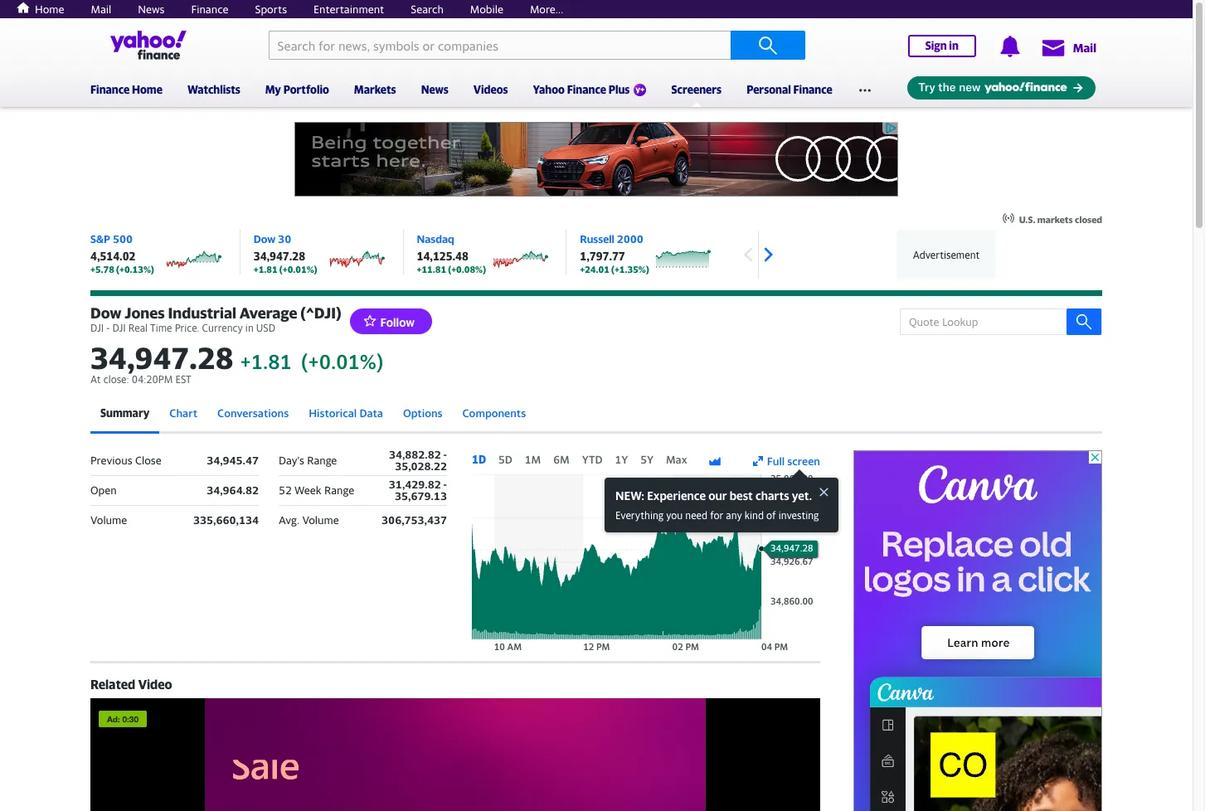 Task type: locate. For each thing, give the bounding box(es) containing it.
dow inside dow 30 34,947.28 +1.81 (+0.01%)
[[254, 232, 276, 246]]

0 horizontal spatial dji
[[90, 322, 104, 334]]

306,753,437
[[382, 514, 447, 527]]

0 vertical spatial (+0.01%)
[[279, 264, 317, 275]]

1 vertical spatial 34,947.28
[[90, 340, 234, 376]]

news link
[[138, 2, 165, 16], [421, 72, 449, 104]]

advertisement
[[913, 249, 980, 261]]

close
[[135, 454, 162, 467]]

1 horizontal spatial dow
[[254, 232, 276, 246]]

try the new yahoo finance image
[[908, 77, 1096, 100]]

avg. volume
[[279, 514, 339, 527]]

best
[[730, 489, 753, 503]]

yahoo finance plus link
[[533, 72, 647, 107]]

1 vertical spatial mail link
[[1042, 32, 1097, 62]]

in
[[949, 39, 959, 52], [245, 322, 254, 334]]

volume down open
[[90, 514, 127, 527]]

1 vertical spatial home
[[132, 83, 163, 96]]

0 vertical spatial dow
[[254, 232, 276, 246]]

- left real
[[106, 322, 110, 334]]

0 vertical spatial 34,947.28
[[254, 250, 305, 263]]

1d button
[[472, 453, 486, 466]]

0 horizontal spatial mail
[[91, 2, 111, 16]]

0 vertical spatial search image
[[758, 35, 778, 55]]

components link
[[453, 395, 536, 434]]

range right week
[[324, 484, 354, 497]]

0 vertical spatial news
[[138, 2, 165, 16]]

1 horizontal spatial news
[[421, 83, 449, 96]]

2 vertical spatial -
[[444, 478, 447, 491]]

search
[[411, 2, 444, 16]]

est
[[175, 373, 191, 386]]

1 vertical spatial dow
[[90, 305, 121, 322]]

1 horizontal spatial home
[[132, 83, 163, 96]]

new: experience our best charts yet. everything you need for any kind of investing
[[616, 489, 819, 522]]

+1.81 down the dow 30 link
[[254, 264, 278, 275]]

tab list
[[90, 395, 1103, 434], [472, 453, 696, 466]]

historical
[[309, 407, 357, 420]]

range right day's
[[307, 454, 337, 467]]

- inside 31,429.82 - 35,679.13
[[444, 478, 447, 491]]

mail link right notifications icon
[[1042, 32, 1097, 62]]

1 vertical spatial tab list
[[472, 453, 696, 466]]

follow
[[380, 315, 415, 329]]

day's range
[[279, 454, 337, 467]]

news left finance link
[[138, 2, 165, 16]]

31,429.82
[[389, 478, 441, 491]]

currency
[[202, 322, 243, 334]]

close:
[[104, 373, 129, 386]]

chart link
[[160, 395, 208, 434]]

dow left 30
[[254, 232, 276, 246]]

conversations link
[[208, 395, 299, 434]]

1 horizontal spatial search image
[[1076, 314, 1093, 330]]

russell 2000 link
[[580, 232, 644, 246]]

(+0.01%) inside dow 30 34,947.28 +1.81 (+0.01%)
[[279, 264, 317, 275]]

0 horizontal spatial search image
[[758, 35, 778, 55]]

volume
[[90, 514, 127, 527], [302, 514, 339, 527]]

5d button
[[499, 453, 513, 466]]

1 vertical spatial (+0.01%)
[[301, 350, 384, 373]]

news left the videos
[[421, 83, 449, 96]]

1 vertical spatial news
[[421, 83, 449, 96]]

previous image
[[736, 242, 761, 267]]

finance home link
[[90, 72, 163, 104]]

0 vertical spatial home
[[35, 2, 64, 16]]

1 volume from the left
[[90, 514, 127, 527]]

34,947.28 +1.81
[[90, 340, 292, 376]]

sign in
[[925, 39, 959, 52]]

34,947.28 down time
[[90, 340, 234, 376]]

summary link
[[90, 395, 160, 434]]

kind
[[745, 509, 764, 522]]

ytd button
[[582, 453, 603, 466]]

1 horizontal spatial 34,947.28
[[254, 250, 305, 263]]

summary
[[100, 407, 150, 420]]

0 horizontal spatial 34,947.28
[[90, 340, 234, 376]]

sports link
[[255, 2, 287, 16]]

dow left real
[[90, 305, 121, 322]]

news link left videos link
[[421, 72, 449, 104]]

mobile link
[[470, 2, 504, 16]]

video
[[138, 677, 172, 692]]

1 vertical spatial news link
[[421, 72, 449, 104]]

time
[[150, 322, 172, 334]]

0 horizontal spatial home
[[35, 2, 64, 16]]

max button
[[666, 453, 688, 466]]

1 vertical spatial search image
[[1076, 314, 1093, 330]]

0 horizontal spatial volume
[[90, 514, 127, 527]]

1m
[[525, 453, 541, 466]]

full screen
[[767, 454, 821, 468]]

(+0.01%) down 30
[[279, 264, 317, 275]]

52 week range
[[279, 484, 354, 497]]

volume down 52 week range at the bottom left
[[302, 514, 339, 527]]

s&p 500 link
[[90, 232, 133, 246]]

-
[[106, 322, 110, 334], [444, 448, 447, 461], [444, 478, 447, 491]]

search image
[[758, 35, 778, 55], [1076, 314, 1093, 330]]

dow for 30
[[254, 232, 276, 246]]

nasdaq link
[[417, 232, 454, 246]]

1 horizontal spatial news link
[[421, 72, 449, 104]]

trendarea chart of ^dji image
[[472, 475, 821, 653]]

0 horizontal spatial in
[[245, 322, 254, 334]]

2 volume from the left
[[302, 514, 339, 527]]

0 vertical spatial tab list
[[90, 395, 1103, 434]]

videos link
[[474, 72, 508, 104]]

yahoo
[[533, 83, 565, 96]]

markets link
[[354, 72, 396, 104]]

news link left finance link
[[138, 2, 165, 16]]

1 horizontal spatial mail link
[[1042, 32, 1097, 62]]

follow button
[[350, 309, 432, 334]]

34,947.28 inside dow 30 34,947.28 +1.81 (+0.01%)
[[254, 250, 305, 263]]

notifications image
[[1000, 36, 1022, 57]]

in left usd at the left
[[245, 322, 254, 334]]

0 vertical spatial range
[[307, 454, 337, 467]]

(+0.01%) inside (+0.01%) at close:  04:20pm est
[[301, 350, 384, 373]]

screeners link
[[672, 72, 722, 107]]

34,947.28 down 30
[[254, 250, 305, 263]]

range
[[307, 454, 337, 467], [324, 484, 354, 497]]

+1.81 inside the 34,947.28 +1.81
[[240, 350, 292, 373]]

mail right notifications icon
[[1073, 41, 1097, 55]]

previous
[[90, 454, 132, 467]]

1,797.77
[[580, 250, 625, 263]]

in right sign on the top
[[949, 39, 959, 52]]

mobile
[[470, 2, 504, 16]]

+1.81 down usd at the left
[[240, 350, 292, 373]]

34,882.82
[[389, 448, 441, 461]]

- inside 34,882.82 - 35,028.22
[[444, 448, 447, 461]]

watchlists
[[187, 83, 241, 96]]

mail
[[91, 2, 111, 16], [1073, 41, 1097, 55]]

entertainment link
[[314, 2, 384, 16]]

screeners
[[672, 83, 722, 96]]

dow inside dow jones industrial average (^dji) dji - dji real time price. currency in usd
[[90, 305, 121, 322]]

jones
[[125, 305, 165, 322]]

1 horizontal spatial dji
[[112, 322, 126, 334]]

0 vertical spatial +1.81
[[254, 264, 278, 275]]

dow
[[254, 232, 276, 246], [90, 305, 121, 322]]

- right '31,429.82'
[[444, 478, 447, 491]]

- inside dow jones industrial average (^dji) dji - dji real time price. currency in usd
[[106, 322, 110, 334]]

0 horizontal spatial dow
[[90, 305, 121, 322]]

watchlists link
[[187, 72, 241, 104]]

1 vertical spatial range
[[324, 484, 354, 497]]

plus
[[609, 83, 630, 96]]

+1.81 inside dow 30 34,947.28 +1.81 (+0.01%)
[[254, 264, 278, 275]]

34,947.28
[[254, 250, 305, 263], [90, 340, 234, 376]]

1 horizontal spatial mail
[[1073, 41, 1097, 55]]

you
[[666, 509, 683, 522]]

1 vertical spatial +1.81
[[240, 350, 292, 373]]

1 vertical spatial -
[[444, 448, 447, 461]]

experience
[[647, 489, 706, 503]]

mail link right home link
[[91, 2, 111, 16]]

advertisement region
[[295, 122, 899, 197], [854, 451, 1103, 812]]

news
[[138, 2, 165, 16], [421, 83, 449, 96]]

0 horizontal spatial news link
[[138, 2, 165, 16]]

1 vertical spatial in
[[245, 322, 254, 334]]

0 vertical spatial -
[[106, 322, 110, 334]]

0 vertical spatial in
[[949, 39, 959, 52]]

1 horizontal spatial volume
[[302, 514, 339, 527]]

0 vertical spatial mail link
[[91, 2, 111, 16]]

mail right home link
[[91, 2, 111, 16]]

0 horizontal spatial mail link
[[91, 2, 111, 16]]

u.s.
[[1020, 214, 1036, 225]]

(+0.01%) up historical data
[[301, 350, 384, 373]]

- right '34,882.82'
[[444, 448, 447, 461]]

6m button
[[554, 453, 570, 466]]

any
[[726, 509, 742, 522]]



Task type: describe. For each thing, give the bounding box(es) containing it.
more... link
[[530, 2, 564, 16]]

portfolio
[[284, 83, 329, 96]]

our
[[709, 489, 727, 503]]

closed
[[1075, 214, 1103, 225]]

0 vertical spatial advertisement region
[[295, 122, 899, 197]]

1m button
[[525, 453, 541, 466]]

next image
[[756, 242, 781, 267]]

industrial
[[168, 305, 236, 322]]

options
[[403, 407, 443, 420]]

everything
[[616, 509, 664, 522]]

dow 30 link
[[254, 232, 291, 246]]

30
[[278, 232, 291, 246]]

max
[[666, 453, 688, 466]]

new:
[[616, 489, 645, 503]]

1 horizontal spatial in
[[949, 39, 959, 52]]

finance link
[[191, 2, 229, 16]]

day's
[[279, 454, 304, 467]]

1 dji from the left
[[90, 322, 104, 334]]

1y
[[615, 453, 628, 466]]

(+0.08%)
[[448, 264, 486, 275]]

s&p 500 4,514.02 +5.78 (+0.13%)
[[90, 232, 154, 275]]

6m
[[554, 453, 570, 466]]

31,429.82 - 35,679.13
[[389, 478, 447, 503]]

35,679.13
[[395, 490, 447, 503]]

chart
[[170, 407, 198, 420]]

+24.01
[[580, 264, 610, 275]]

at
[[90, 373, 101, 386]]

1d
[[472, 453, 486, 466]]

full
[[767, 454, 785, 468]]

charts
[[756, 489, 790, 503]]

tab list containing summary
[[90, 395, 1103, 434]]

usd
[[256, 322, 275, 334]]

nasdaq 14,125.48 +11.81 (+0.08%)
[[417, 232, 486, 275]]

u.s. markets closed
[[1020, 214, 1103, 225]]

1 vertical spatial mail
[[1073, 41, 1097, 55]]

player iframe element
[[90, 699, 821, 812]]

0 horizontal spatial news
[[138, 2, 165, 16]]

Search for news, symbols or companies text field
[[268, 31, 731, 60]]

dow 30 34,947.28 +1.81 (+0.01%)
[[254, 232, 317, 275]]

0 vertical spatial mail
[[91, 2, 111, 16]]

34,882.82 - 35,028.22
[[389, 448, 447, 473]]

finance home
[[90, 83, 163, 96]]

(+1.35%)
[[611, 264, 650, 275]]

previous close
[[90, 454, 162, 467]]

+5.78
[[90, 264, 114, 275]]

Quote Lookup text field
[[900, 309, 1103, 335]]

ytd
[[582, 453, 603, 466]]

1 vertical spatial advertisement region
[[854, 451, 1103, 812]]

close image
[[817, 484, 831, 499]]

2 dji from the left
[[112, 322, 126, 334]]

in inside dow jones industrial average (^dji) dji - dji real time price. currency in usd
[[245, 322, 254, 334]]

price.
[[175, 322, 200, 334]]

+11.81
[[417, 264, 447, 275]]

dow for jones
[[90, 305, 121, 322]]

nasdaq
[[417, 232, 454, 246]]

my
[[265, 83, 281, 96]]

52
[[279, 484, 292, 497]]

1y button
[[615, 453, 628, 466]]

0 vertical spatial news link
[[138, 2, 165, 16]]

home link
[[12, 1, 64, 16]]

components
[[463, 407, 526, 420]]

related
[[90, 677, 135, 692]]

for
[[710, 509, 724, 522]]

more...
[[530, 2, 564, 16]]

open
[[90, 484, 117, 497]]

sign in link
[[908, 35, 976, 57]]

personal finance
[[747, 83, 833, 96]]

(+0.01%) at close:  04:20pm est
[[90, 350, 384, 386]]

personal finance link
[[747, 72, 833, 104]]

14,125.48
[[417, 250, 469, 263]]

markets
[[1038, 214, 1073, 225]]

sign
[[925, 39, 947, 52]]

investing
[[779, 509, 819, 522]]

options link
[[393, 395, 453, 434]]

my portfolio link
[[265, 72, 329, 104]]

my portfolio
[[265, 83, 329, 96]]

videos
[[474, 83, 508, 96]]

- for 52 week range
[[444, 478, 447, 491]]

markets
[[354, 83, 396, 96]]

tab list containing 1d
[[472, 453, 696, 466]]

russell
[[580, 232, 615, 246]]

5y button
[[641, 453, 654, 466]]

5y
[[641, 453, 654, 466]]

500
[[113, 232, 133, 246]]

4,514.02
[[90, 250, 136, 263]]

data
[[360, 407, 383, 420]]

chart type image
[[708, 454, 722, 468]]

premium yahoo finance logo image
[[634, 84, 647, 96]]

of
[[767, 509, 776, 522]]

search link
[[411, 2, 444, 16]]

(^dji)
[[301, 305, 341, 322]]

(+0.13%)
[[116, 264, 154, 275]]

conversations
[[217, 407, 289, 420]]

dow jones industrial average (^dji) dji - dji real time price. currency in usd
[[90, 305, 341, 334]]

- for day's range
[[444, 448, 447, 461]]



Task type: vqa. For each thing, say whether or not it's contained in the screenshot.
Components
yes



